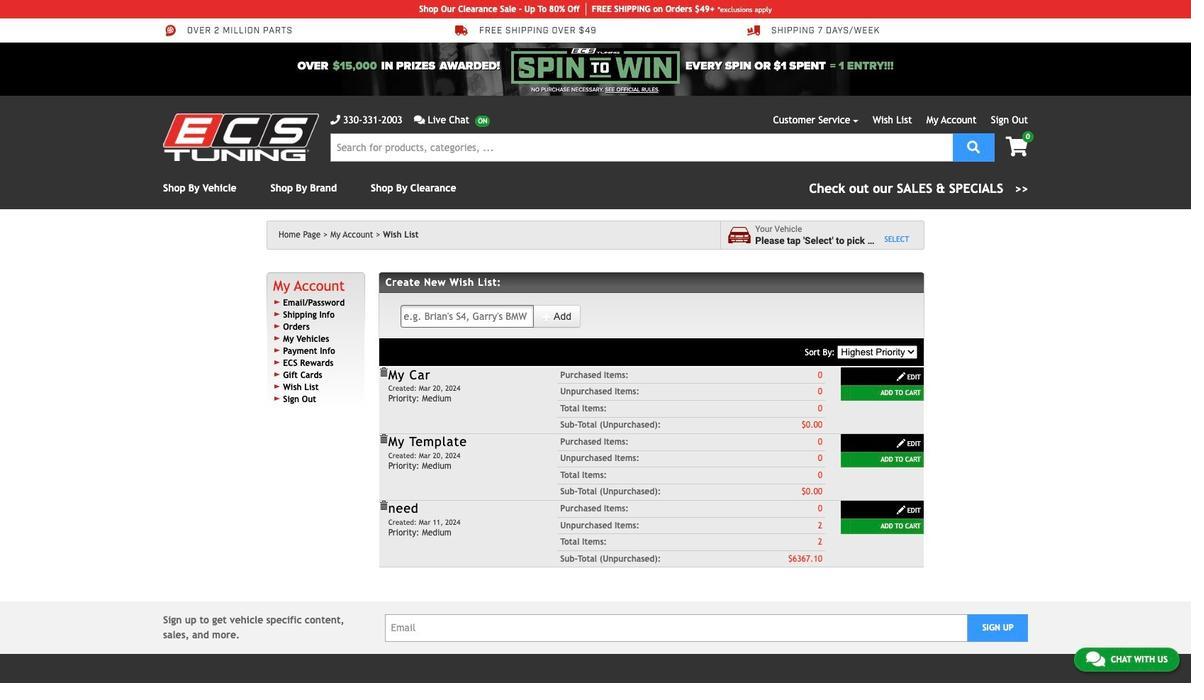 Task type: vqa. For each thing, say whether or not it's contained in the screenshot.
the rightmost white image
yes



Task type: locate. For each thing, give the bounding box(es) containing it.
white image
[[542, 312, 552, 322], [897, 372, 907, 382], [897, 439, 907, 448], [897, 505, 907, 515]]

shopping cart image
[[1006, 137, 1029, 157]]

comments image
[[1087, 651, 1106, 668]]

1 vertical spatial delete image
[[379, 501, 389, 511]]

ecs tuning image
[[163, 114, 319, 161]]

search image
[[968, 140, 981, 153]]

comments image
[[414, 115, 425, 125]]

delete image
[[379, 434, 389, 444], [379, 501, 389, 511]]

0 vertical spatial delete image
[[379, 434, 389, 444]]

Email email field
[[385, 614, 969, 642]]

e.g. Brian's S4, Garry's BMW E92...etc text field
[[401, 305, 534, 328]]



Task type: describe. For each thing, give the bounding box(es) containing it.
ecs tuning 'spin to win' contest logo image
[[511, 48, 680, 84]]

1 delete image from the top
[[379, 434, 389, 444]]

phone image
[[331, 115, 341, 125]]

delete image
[[379, 367, 389, 377]]

2 delete image from the top
[[379, 501, 389, 511]]

Search text field
[[331, 133, 954, 162]]



